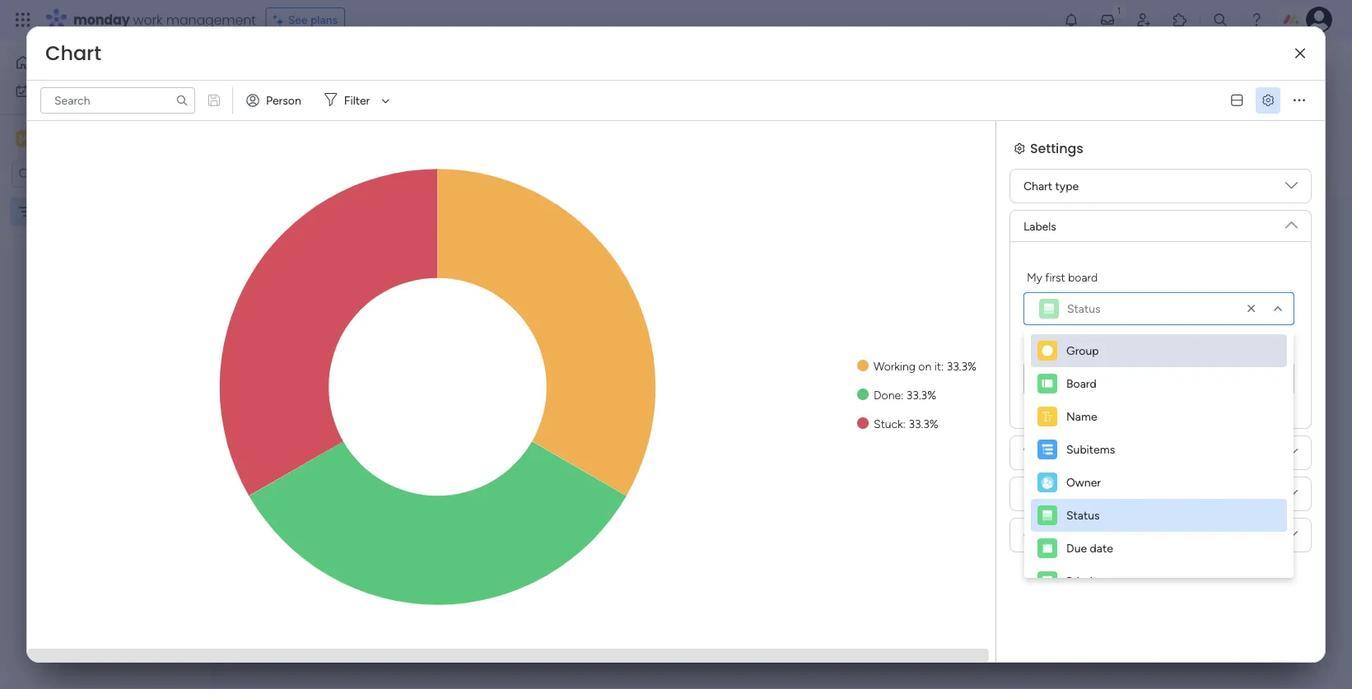 Task type: describe. For each thing, give the bounding box(es) containing it.
monday
[[73, 10, 130, 29]]

work for my
[[55, 84, 80, 98]]

priority
[[1067, 574, 1103, 588]]

my inside 'button'
[[36, 84, 52, 98]]

working
[[874, 359, 916, 373]]

home
[[38, 56, 69, 70]]

33.3% for done : 33.3%
[[907, 388, 936, 402]]

board inside 'heading'
[[1133, 340, 1163, 354]]

no selection
[[1041, 372, 1106, 386]]

my work
[[36, 84, 80, 98]]

new project button
[[250, 97, 327, 123]]

my first board heading
[[1027, 268, 1098, 286]]

1 image
[[1112, 1, 1127, 19]]

widget
[[416, 103, 452, 117]]

add widget
[[392, 103, 452, 117]]

see plans
[[288, 13, 338, 27]]

main
[[38, 131, 67, 147]]

board
[[1067, 377, 1097, 391]]

groups
[[1066, 528, 1102, 542]]

filter
[[344, 93, 370, 107]]

more dots image
[[1294, 95, 1305, 106]]

: for stuck : 33.3%
[[903, 417, 906, 431]]

due
[[1067, 542, 1087, 556]]

status inside my first board "group"
[[1067, 302, 1101, 316]]

dapulse dropdown down arrow image for settings
[[1286, 488, 1298, 506]]

my inside my first board field
[[254, 54, 283, 81]]

angle down image
[[335, 104, 343, 116]]

settings
[[1053, 487, 1095, 501]]

of
[[1078, 340, 1089, 354]]

labels
[[1024, 219, 1057, 233]]

values
[[1024, 446, 1058, 460]]

0 vertical spatial :
[[941, 359, 944, 373]]

select product image
[[15, 12, 31, 28]]

no
[[1041, 372, 1057, 386]]

subitems of my first board heading
[[1027, 339, 1163, 356]]

plans
[[311, 13, 338, 27]]

first for my first board field
[[287, 54, 323, 81]]

workspace selection element
[[16, 129, 138, 150]]

stuck : 33.3%
[[874, 417, 939, 431]]

it
[[935, 359, 941, 373]]

chart inside main content
[[271, 223, 313, 244]]

name
[[1067, 410, 1097, 424]]

work for monday
[[133, 10, 163, 29]]

filter button
[[318, 87, 396, 114]]

person button
[[240, 87, 311, 114]]

first inside 'heading'
[[1110, 340, 1130, 354]]

search image
[[175, 94, 189, 107]]

choose
[[1024, 528, 1064, 542]]

subitems for subitems
[[1067, 443, 1115, 457]]

type
[[1055, 179, 1079, 193]]

main workspace
[[38, 131, 135, 147]]

2 dapulse dropdown down arrow image from the top
[[1286, 212, 1298, 231]]

0 vertical spatial 33.3%
[[947, 359, 977, 373]]

v2 split view image
[[1231, 95, 1243, 106]]

management
[[166, 10, 256, 29]]

first for my first board "group"
[[1045, 270, 1065, 284]]

my inside subitems of my first board 'heading'
[[1092, 340, 1108, 354]]

arrow down image
[[376, 91, 396, 110]]

3 dapulse dropdown down arrow image from the top
[[1286, 446, 1298, 465]]

done
[[874, 388, 901, 402]]

my first board for my first board field
[[254, 54, 386, 81]]

0 vertical spatial chart
[[45, 40, 101, 67]]

more
[[1024, 487, 1050, 501]]

inbox image
[[1100, 12, 1116, 28]]

project
[[283, 103, 320, 117]]

m
[[19, 132, 29, 146]]

subitems of my first board group
[[1024, 339, 1295, 395]]

my work button
[[10, 78, 177, 104]]

my first board group
[[1024, 268, 1295, 325]]

settings
[[1030, 139, 1084, 157]]

dapulse dropdown down arrow image for groups
[[1286, 529, 1298, 547]]

due date
[[1067, 542, 1113, 556]]

1 vertical spatial status
[[1067, 509, 1100, 523]]

notifications image
[[1063, 12, 1080, 28]]



Task type: locate. For each thing, give the bounding box(es) containing it.
chart main content
[[218, 200, 1352, 689]]

1 vertical spatial first
[[1045, 270, 1065, 284]]

2 vertical spatial board
[[1133, 340, 1163, 354]]

1 dapulse dropdown down arrow image from the top
[[1286, 180, 1298, 198]]

dapulse x slim image
[[1296, 48, 1305, 60]]

more settings
[[1024, 487, 1095, 501]]

Filter dashboard by text search field
[[40, 87, 195, 114]]

My first board field
[[250, 54, 390, 82]]

1 vertical spatial my first board
[[1027, 270, 1098, 284]]

add widget button
[[361, 96, 459, 123]]

subitems up the owner
[[1067, 443, 1115, 457]]

done : 33.3%
[[874, 388, 936, 402]]

1 vertical spatial work
[[55, 84, 80, 98]]

4 dapulse dropdown down arrow image from the top
[[1286, 488, 1298, 506]]

None search field
[[40, 87, 195, 114]]

selection
[[1060, 372, 1106, 386]]

: right the on
[[941, 359, 944, 373]]

first inside heading
[[1045, 270, 1065, 284]]

Search field
[[487, 98, 536, 121]]

board inside field
[[327, 54, 386, 81]]

my down home
[[36, 84, 52, 98]]

my first board inside my first board field
[[254, 54, 386, 81]]

work down home
[[55, 84, 80, 98]]

2 horizontal spatial chart
[[1024, 179, 1053, 193]]

option
[[0, 197, 210, 200]]

1 vertical spatial subitems
[[1067, 443, 1115, 457]]

workspace image
[[16, 130, 32, 148]]

board for my first board "group"
[[1068, 270, 1098, 284]]

dapulse dropdown down arrow image for type
[[1286, 180, 1298, 198]]

first right of
[[1110, 340, 1130, 354]]

board down my first board "group"
[[1133, 340, 1163, 354]]

0 horizontal spatial my first board
[[254, 54, 386, 81]]

1 vertical spatial :
[[901, 388, 904, 402]]

33.3% down done : 33.3% at right bottom
[[909, 417, 939, 431]]

status
[[1067, 302, 1101, 316], [1067, 509, 1100, 523]]

my
[[254, 54, 283, 81], [36, 84, 52, 98], [1027, 270, 1043, 284], [1092, 340, 1108, 354]]

work right monday
[[133, 10, 163, 29]]

2 horizontal spatial board
[[1133, 340, 1163, 354]]

2 vertical spatial chart
[[271, 223, 313, 244]]

chart type
[[1024, 179, 1079, 193]]

board for my first board field
[[327, 54, 386, 81]]

subitems up no
[[1027, 340, 1075, 354]]

5 dapulse dropdown down arrow image from the top
[[1286, 529, 1298, 547]]

33.3% for stuck : 33.3%
[[909, 417, 939, 431]]

see plans button
[[266, 7, 345, 32]]

: for done : 33.3%
[[901, 388, 904, 402]]

first inside field
[[287, 54, 323, 81]]

0 vertical spatial subitems
[[1027, 340, 1075, 354]]

choose groups
[[1024, 528, 1102, 542]]

: down done : 33.3% at right bottom
[[903, 417, 906, 431]]

home button
[[10, 49, 177, 76]]

work
[[133, 10, 163, 29], [55, 84, 80, 98]]

0 vertical spatial first
[[287, 54, 323, 81]]

date
[[1090, 542, 1113, 556]]

my first board inside my first board "group"
[[1027, 270, 1098, 284]]

board up of
[[1068, 270, 1098, 284]]

new
[[256, 103, 280, 117]]

subitems inside 'heading'
[[1027, 340, 1075, 354]]

Chart field
[[41, 40, 105, 67]]

add
[[392, 103, 413, 117]]

my up person 'popup button'
[[254, 54, 283, 81]]

0 horizontal spatial board
[[327, 54, 386, 81]]

first up person
[[287, 54, 323, 81]]

my inside my first board heading
[[1027, 270, 1043, 284]]

my first board down labels
[[1027, 270, 1098, 284]]

1 vertical spatial 33.3%
[[907, 388, 936, 402]]

status up of
[[1067, 302, 1101, 316]]

list box
[[0, 194, 210, 448]]

work inside 'button'
[[55, 84, 80, 98]]

my right of
[[1092, 340, 1108, 354]]

1 horizontal spatial board
[[1068, 270, 1098, 284]]

0 vertical spatial board
[[327, 54, 386, 81]]

working on it : 33.3%
[[874, 359, 977, 373]]

apps image
[[1172, 12, 1188, 28]]

subitems of my first board
[[1027, 340, 1163, 354]]

invite members image
[[1136, 12, 1152, 28]]

john smith image
[[1306, 7, 1333, 33]]

33.3% right it
[[947, 359, 977, 373]]

2 horizontal spatial first
[[1110, 340, 1130, 354]]

0 vertical spatial work
[[133, 10, 163, 29]]

my down labels
[[1027, 270, 1043, 284]]

0 horizontal spatial work
[[55, 84, 80, 98]]

2 vertical spatial first
[[1110, 340, 1130, 354]]

new project
[[256, 103, 320, 117]]

1 vertical spatial board
[[1068, 270, 1098, 284]]

:
[[941, 359, 944, 373], [901, 388, 904, 402], [903, 417, 906, 431]]

dapulse dropdown down arrow image
[[1286, 180, 1298, 198], [1286, 212, 1298, 231], [1286, 446, 1298, 465], [1286, 488, 1298, 506], [1286, 529, 1298, 547]]

help image
[[1249, 12, 1265, 28]]

1 horizontal spatial first
[[1045, 270, 1065, 284]]

on
[[919, 359, 932, 373]]

subitems
[[1027, 340, 1075, 354], [1067, 443, 1115, 457]]

see
[[288, 13, 308, 27]]

2 vertical spatial :
[[903, 417, 906, 431]]

0 vertical spatial my first board
[[254, 54, 386, 81]]

board inside heading
[[1068, 270, 1098, 284]]

1 horizontal spatial chart
[[271, 223, 313, 244]]

1 horizontal spatial my first board
[[1027, 270, 1098, 284]]

board up the filter popup button
[[327, 54, 386, 81]]

0 horizontal spatial first
[[287, 54, 323, 81]]

first down labels
[[1045, 270, 1065, 284]]

1 horizontal spatial work
[[133, 10, 163, 29]]

monday work management
[[73, 10, 256, 29]]

0 vertical spatial status
[[1067, 302, 1101, 316]]

owner
[[1067, 476, 1101, 490]]

stuck
[[874, 417, 903, 431]]

person
[[266, 93, 301, 107]]

chart
[[45, 40, 101, 67], [1024, 179, 1053, 193], [271, 223, 313, 244]]

v2 settings line image
[[1263, 95, 1274, 106]]

search everything image
[[1212, 12, 1229, 28]]

my first board up project
[[254, 54, 386, 81]]

first
[[287, 54, 323, 81], [1045, 270, 1065, 284], [1110, 340, 1130, 354]]

: up stuck : 33.3% at the right of the page
[[901, 388, 904, 402]]

0 horizontal spatial chart
[[45, 40, 101, 67]]

my first board for my first board "group"
[[1027, 270, 1098, 284]]

status up groups
[[1067, 509, 1100, 523]]

1 vertical spatial chart
[[1024, 179, 1053, 193]]

group
[[1067, 344, 1099, 358]]

my first board
[[254, 54, 386, 81], [1027, 270, 1098, 284]]

33.3%
[[947, 359, 977, 373], [907, 388, 936, 402], [909, 417, 939, 431]]

33.3% down the on
[[907, 388, 936, 402]]

board
[[327, 54, 386, 81], [1068, 270, 1098, 284], [1133, 340, 1163, 354]]

2 vertical spatial 33.3%
[[909, 417, 939, 431]]

workspace
[[70, 131, 135, 147]]

subitems for subitems of my first board
[[1027, 340, 1075, 354]]



Task type: vqa. For each thing, say whether or not it's contained in the screenshot.
My work
yes



